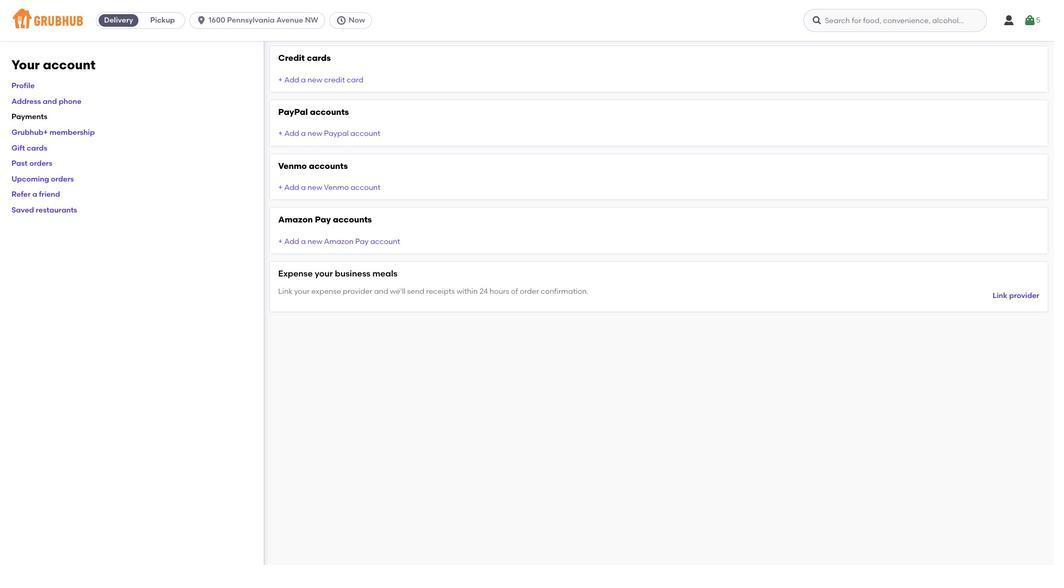 Task type: locate. For each thing, give the bounding box(es) containing it.
venmo
[[278, 161, 307, 171], [324, 183, 349, 192]]

0 horizontal spatial your
[[294, 287, 310, 296]]

+ add a new credit card link
[[278, 75, 364, 84]]

address and phone link
[[12, 97, 82, 106]]

0 vertical spatial orders
[[29, 159, 52, 168]]

order
[[520, 287, 539, 296]]

Search for food, convenience, alcohol... search field
[[804, 9, 988, 32]]

pay
[[315, 215, 331, 225], [356, 237, 369, 246]]

0 vertical spatial your
[[315, 269, 333, 279]]

accounts up "+ add a new paypal account"
[[310, 107, 349, 117]]

and left we'll
[[374, 287, 388, 296]]

0 horizontal spatial provider
[[343, 287, 373, 296]]

your down expense
[[294, 287, 310, 296]]

amazon pay accounts
[[278, 215, 372, 225]]

paypal
[[324, 129, 349, 138]]

a for venmo
[[301, 183, 306, 192]]

1 vertical spatial and
[[374, 287, 388, 296]]

add for paypal
[[284, 129, 299, 138]]

1 vertical spatial cards
[[27, 144, 47, 152]]

1 horizontal spatial pay
[[356, 237, 369, 246]]

account up amazon pay accounts
[[351, 183, 381, 192]]

1 vertical spatial accounts
[[309, 161, 348, 171]]

4 + from the top
[[278, 237, 283, 246]]

0 vertical spatial cards
[[307, 53, 331, 63]]

delivery button
[[97, 12, 141, 29]]

pickup button
[[141, 12, 185, 29]]

3 add from the top
[[284, 183, 299, 192]]

+
[[278, 75, 283, 84], [278, 129, 283, 138], [278, 183, 283, 192], [278, 237, 283, 246]]

pickup
[[150, 16, 175, 25]]

new
[[308, 75, 323, 84], [308, 129, 323, 138], [308, 183, 323, 192], [308, 237, 323, 246]]

orders
[[29, 159, 52, 168], [51, 175, 74, 184]]

+ for paypal accounts
[[278, 129, 283, 138]]

1 add from the top
[[284, 75, 299, 84]]

2 vertical spatial accounts
[[333, 215, 372, 225]]

3 new from the top
[[308, 183, 323, 192]]

1 vertical spatial pay
[[356, 237, 369, 246]]

link your expense provider and we'll send receipts within 24 hours of order confirmation. link provider
[[278, 287, 1040, 300]]

1 horizontal spatial amazon
[[324, 237, 354, 246]]

a down venmo accounts
[[301, 183, 306, 192]]

svg image
[[1024, 14, 1037, 27], [336, 15, 347, 26]]

venmo accounts
[[278, 161, 348, 171]]

accounts for paypal accounts
[[310, 107, 349, 117]]

+ down paypal
[[278, 129, 283, 138]]

avenue
[[277, 16, 303, 25]]

link
[[278, 287, 293, 296], [993, 291, 1008, 300]]

now button
[[329, 12, 376, 29]]

a down paypal accounts
[[301, 129, 306, 138]]

+ add a new paypal account link
[[278, 129, 381, 138]]

svg image inside now button
[[336, 15, 347, 26]]

cards
[[307, 53, 331, 63], [27, 144, 47, 152]]

a down credit cards
[[301, 75, 306, 84]]

amazon
[[278, 215, 313, 225], [324, 237, 354, 246]]

orders up 'friend' at the top left of page
[[51, 175, 74, 184]]

svg image
[[1003, 14, 1016, 27], [196, 15, 207, 26], [812, 15, 823, 26]]

1 + from the top
[[278, 75, 283, 84]]

venmo up + add a new venmo account link
[[278, 161, 307, 171]]

1 horizontal spatial cards
[[307, 53, 331, 63]]

new down amazon pay accounts
[[308, 237, 323, 246]]

1 new from the top
[[308, 75, 323, 84]]

and left phone
[[43, 97, 57, 106]]

a down amazon pay accounts
[[301, 237, 306, 246]]

pay up + add a new amazon pay account link
[[315, 215, 331, 225]]

0 vertical spatial amazon
[[278, 215, 313, 225]]

new for paypal
[[308, 129, 323, 138]]

cards for credit cards
[[307, 53, 331, 63]]

svg image inside the 5 button
[[1024, 14, 1037, 27]]

accounts for venmo accounts
[[309, 161, 348, 171]]

profile
[[12, 81, 35, 90]]

new down venmo accounts
[[308, 183, 323, 192]]

1 vertical spatial orders
[[51, 175, 74, 184]]

link provider button
[[993, 286, 1040, 305]]

address and phone
[[12, 97, 82, 106]]

add down paypal
[[284, 129, 299, 138]]

we'll
[[390, 287, 406, 296]]

0 vertical spatial accounts
[[310, 107, 349, 117]]

account up phone
[[43, 57, 96, 72]]

+ for credit cards
[[278, 75, 283, 84]]

add
[[284, 75, 299, 84], [284, 129, 299, 138], [284, 183, 299, 192], [284, 237, 299, 246]]

1 horizontal spatial and
[[374, 287, 388, 296]]

venmo down venmo accounts
[[324, 183, 349, 192]]

24
[[480, 287, 488, 296]]

4 new from the top
[[308, 237, 323, 246]]

accounts up + add a new amazon pay account link
[[333, 215, 372, 225]]

2 + from the top
[[278, 129, 283, 138]]

upcoming orders link
[[12, 175, 74, 184]]

1 horizontal spatial your
[[315, 269, 333, 279]]

account
[[43, 57, 96, 72], [351, 129, 381, 138], [351, 183, 381, 192], [371, 237, 400, 246]]

upcoming orders
[[12, 175, 74, 184]]

credit cards
[[278, 53, 331, 63]]

+ down the credit
[[278, 75, 283, 84]]

1 vertical spatial venmo
[[324, 183, 349, 192]]

saved restaurants
[[12, 206, 77, 215]]

0 vertical spatial and
[[43, 97, 57, 106]]

and
[[43, 97, 57, 106], [374, 287, 388, 296]]

provider
[[343, 287, 373, 296], [1010, 291, 1040, 300]]

refer a friend link
[[12, 190, 60, 199]]

orders for upcoming orders
[[51, 175, 74, 184]]

accounts
[[310, 107, 349, 117], [309, 161, 348, 171], [333, 215, 372, 225]]

saved restaurants link
[[12, 206, 77, 215]]

+ up expense
[[278, 237, 283, 246]]

0 horizontal spatial and
[[43, 97, 57, 106]]

pay up the business
[[356, 237, 369, 246]]

nw
[[305, 16, 318, 25]]

a
[[301, 75, 306, 84], [301, 129, 306, 138], [301, 183, 306, 192], [32, 190, 37, 199], [301, 237, 306, 246]]

new left credit
[[308, 75, 323, 84]]

add down venmo accounts
[[284, 183, 299, 192]]

your for link
[[294, 287, 310, 296]]

credit
[[278, 53, 305, 63]]

0 vertical spatial venmo
[[278, 161, 307, 171]]

your
[[315, 269, 333, 279], [294, 287, 310, 296]]

address
[[12, 97, 41, 106]]

cards up "past orders" link on the left
[[27, 144, 47, 152]]

1 horizontal spatial svg image
[[1024, 14, 1037, 27]]

add down the credit
[[284, 75, 299, 84]]

cards up + add a new credit card link
[[307, 53, 331, 63]]

+ add a new venmo account link
[[278, 183, 381, 192]]

new for credit
[[308, 75, 323, 84]]

your account
[[12, 57, 96, 72]]

your up expense
[[315, 269, 333, 279]]

credit
[[324, 75, 345, 84]]

4 add from the top
[[284, 237, 299, 246]]

your for expense
[[315, 269, 333, 279]]

1 vertical spatial amazon
[[324, 237, 354, 246]]

main navigation navigation
[[0, 0, 1055, 41]]

0 horizontal spatial cards
[[27, 144, 47, 152]]

+ down venmo accounts
[[278, 183, 283, 192]]

accounts up + add a new venmo account link
[[309, 161, 348, 171]]

1600
[[209, 16, 225, 25]]

new left paypal
[[308, 129, 323, 138]]

amazon down + add a new venmo account
[[278, 215, 313, 225]]

3 + from the top
[[278, 183, 283, 192]]

1 vertical spatial your
[[294, 287, 310, 296]]

add up expense
[[284, 237, 299, 246]]

amazon down amazon pay accounts
[[324, 237, 354, 246]]

0 horizontal spatial svg image
[[336, 15, 347, 26]]

svg image inside 1600 pennsylvania avenue nw 'button'
[[196, 15, 207, 26]]

0 horizontal spatial venmo
[[278, 161, 307, 171]]

+ add a new venmo account
[[278, 183, 381, 192]]

2 add from the top
[[284, 129, 299, 138]]

your inside link your expense provider and we'll send receipts within 24 hours of order confirmation. link provider
[[294, 287, 310, 296]]

1 horizontal spatial link
[[993, 291, 1008, 300]]

+ add a new amazon pay account link
[[278, 237, 400, 246]]

+ for venmo accounts
[[278, 183, 283, 192]]

account right paypal
[[351, 129, 381, 138]]

2 new from the top
[[308, 129, 323, 138]]

orders up upcoming orders
[[29, 159, 52, 168]]

0 horizontal spatial svg image
[[196, 15, 207, 26]]

profile link
[[12, 81, 35, 90]]

payments link
[[12, 113, 47, 121]]

0 horizontal spatial pay
[[315, 215, 331, 225]]



Task type: describe. For each thing, give the bounding box(es) containing it.
within
[[457, 287, 478, 296]]

0 horizontal spatial amazon
[[278, 215, 313, 225]]

a for paypal
[[301, 129, 306, 138]]

pennsylvania
[[227, 16, 275, 25]]

grubhub+ membership link
[[12, 128, 95, 137]]

upcoming
[[12, 175, 49, 184]]

paypal
[[278, 107, 308, 117]]

add for credit
[[284, 75, 299, 84]]

now
[[349, 16, 365, 25]]

of
[[511, 287, 518, 296]]

friend
[[39, 190, 60, 199]]

hours
[[490, 287, 510, 296]]

+ add a new paypal account
[[278, 129, 381, 138]]

orders for past orders
[[29, 159, 52, 168]]

0 vertical spatial pay
[[315, 215, 331, 225]]

grubhub+
[[12, 128, 48, 137]]

1 horizontal spatial svg image
[[812, 15, 823, 26]]

1600 pennsylvania avenue nw
[[209, 16, 318, 25]]

new for venmo
[[308, 183, 323, 192]]

saved
[[12, 206, 34, 215]]

expense your business meals
[[278, 269, 398, 279]]

refer
[[12, 190, 31, 199]]

5 button
[[1024, 11, 1041, 30]]

cards for gift cards
[[27, 144, 47, 152]]

account up meals
[[371, 237, 400, 246]]

and inside link your expense provider and we'll send receipts within 24 hours of order confirmation. link provider
[[374, 287, 388, 296]]

delivery
[[104, 16, 133, 25]]

past
[[12, 159, 28, 168]]

0 horizontal spatial link
[[278, 287, 293, 296]]

confirmation.
[[541, 287, 589, 296]]

+ add a new credit card
[[278, 75, 364, 84]]

add for venmo
[[284, 183, 299, 192]]

restaurants
[[36, 206, 77, 215]]

card
[[347, 75, 364, 84]]

paypal accounts
[[278, 107, 349, 117]]

expense
[[312, 287, 341, 296]]

gift cards link
[[12, 144, 47, 152]]

add for amazon
[[284, 237, 299, 246]]

payments
[[12, 113, 47, 121]]

a for credit
[[301, 75, 306, 84]]

svg image for now
[[336, 15, 347, 26]]

meals
[[373, 269, 398, 279]]

1 horizontal spatial provider
[[1010, 291, 1040, 300]]

1600 pennsylvania avenue nw button
[[189, 12, 329, 29]]

svg image for 5
[[1024, 14, 1037, 27]]

membership
[[50, 128, 95, 137]]

1 horizontal spatial venmo
[[324, 183, 349, 192]]

past orders link
[[12, 159, 52, 168]]

receipts
[[426, 287, 455, 296]]

send
[[407, 287, 425, 296]]

business
[[335, 269, 371, 279]]

your
[[12, 57, 40, 72]]

5
[[1037, 16, 1041, 25]]

refer a friend
[[12, 190, 60, 199]]

a for amazon
[[301, 237, 306, 246]]

past orders
[[12, 159, 52, 168]]

expense
[[278, 269, 313, 279]]

gift cards
[[12, 144, 47, 152]]

+ for amazon pay accounts
[[278, 237, 283, 246]]

a right refer
[[32, 190, 37, 199]]

grubhub+ membership
[[12, 128, 95, 137]]

new for amazon
[[308, 237, 323, 246]]

2 horizontal spatial svg image
[[1003, 14, 1016, 27]]

phone
[[59, 97, 82, 106]]

gift
[[12, 144, 25, 152]]

+ add a new amazon pay account
[[278, 237, 400, 246]]



Task type: vqa. For each thing, say whether or not it's contained in the screenshot.
3rd for
no



